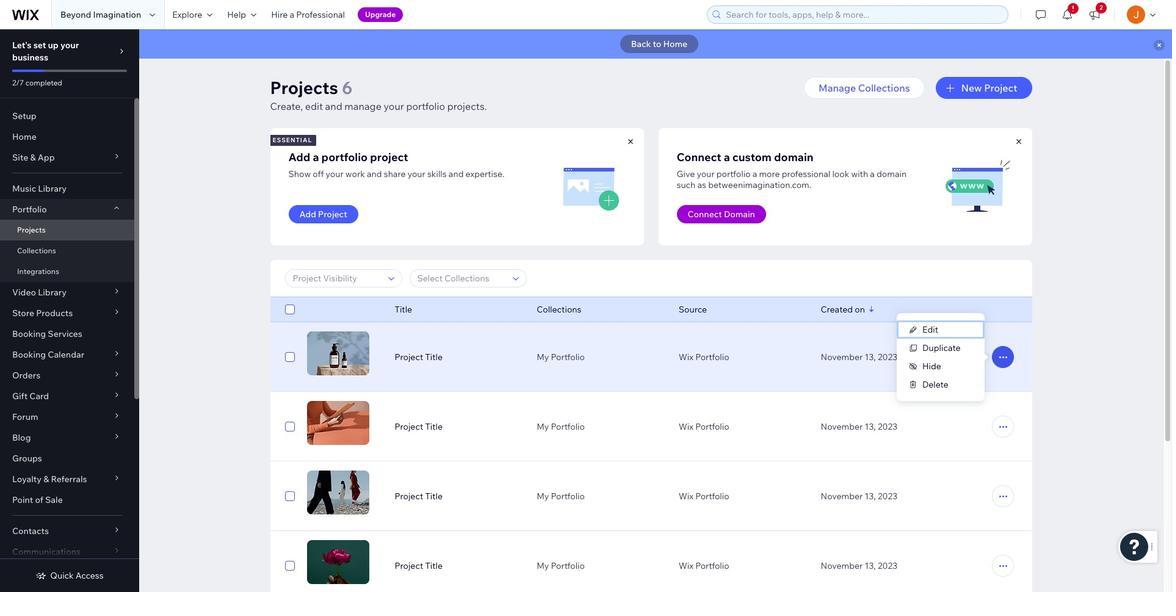 Task type: vqa. For each thing, say whether or not it's contained in the screenshot.
Search field
no



Task type: describe. For each thing, give the bounding box(es) containing it.
forum
[[12, 412, 38, 423]]

booking for booking services
[[12, 329, 46, 340]]

2 project title image from the top
[[307, 401, 369, 445]]

explore
[[172, 9, 202, 20]]

calendar
[[48, 349, 84, 360]]

your inside "projects 6 create, edit and manage your portfolio projects."
[[384, 100, 404, 112]]

1 project title image from the top
[[307, 332, 369, 376]]

4 wix from the top
[[679, 561, 694, 572]]

menu containing edit
[[897, 321, 985, 394]]

loyalty & referrals button
[[0, 469, 134, 490]]

projects for projects
[[17, 225, 46, 235]]

communications
[[12, 547, 81, 558]]

a right with
[[871, 169, 875, 180]]

3 my portfolio from the top
[[537, 491, 585, 502]]

booking calendar button
[[0, 345, 134, 365]]

duplicate
[[923, 343, 961, 354]]

blog
[[12, 433, 31, 444]]

quick access
[[50, 571, 104, 582]]

blog button
[[0, 428, 134, 448]]

a for custom
[[724, 150, 731, 164]]

custom
[[733, 150, 772, 164]]

2 my portfolio from the top
[[537, 422, 585, 433]]

4 project title image from the top
[[307, 541, 369, 585]]

app
[[38, 152, 55, 163]]

integrations link
[[0, 261, 134, 282]]

new project button
[[936, 77, 1033, 99]]

essential
[[273, 136, 312, 144]]

3 wix from the top
[[679, 491, 694, 502]]

your inside connect a custom domain give your portfolio a more professional look with a domain such as betweenimagination.com.
[[697, 169, 715, 180]]

list containing add a portfolio project
[[268, 128, 1033, 246]]

forum button
[[0, 407, 134, 428]]

your inside let's set up your business
[[60, 40, 79, 51]]

created on
[[821, 304, 866, 315]]

collections link
[[0, 241, 134, 261]]

add project button
[[289, 205, 358, 224]]

booking calendar
[[12, 349, 84, 360]]

more
[[760, 169, 780, 180]]

4 november from the top
[[821, 561, 863, 572]]

up
[[48, 40, 59, 51]]

set
[[33, 40, 46, 51]]

upgrade button
[[358, 7, 403, 22]]

quick
[[50, 571, 74, 582]]

back
[[632, 38, 651, 49]]

point
[[12, 495, 33, 506]]

hide
[[923, 361, 942, 372]]

projects link
[[0, 220, 134, 241]]

music
[[12, 183, 36, 194]]

source
[[679, 304, 707, 315]]

a for portfolio
[[313, 150, 319, 164]]

title for 2nd project title image from the bottom
[[425, 491, 443, 502]]

hire a professional
[[271, 9, 345, 20]]

manage
[[345, 100, 382, 112]]

Select Collections field
[[414, 270, 509, 287]]

contacts button
[[0, 521, 134, 542]]

video library button
[[0, 282, 134, 303]]

give
[[677, 169, 695, 180]]

gift
[[12, 391, 28, 402]]

groups link
[[0, 448, 134, 469]]

beyond imagination
[[60, 9, 141, 20]]

projects 6 create, edit and manage your portfolio projects.
[[270, 77, 487, 112]]

wix portfolio for 2nd project title image from the top of the page
[[679, 422, 730, 433]]

site & app button
[[0, 147, 134, 168]]

project inside button
[[985, 82, 1018, 94]]

project title for first project title image
[[395, 352, 443, 363]]

loyalty & referrals
[[12, 474, 87, 485]]

services
[[48, 329, 82, 340]]

project for 1st project title image from the bottom
[[395, 561, 424, 572]]

help
[[227, 9, 246, 20]]

2 2023 from the top
[[878, 422, 898, 433]]

title for 2nd project title image from the top of the page
[[425, 422, 443, 433]]

music library
[[12, 183, 67, 194]]

products
[[36, 308, 73, 319]]

edit
[[305, 100, 323, 112]]

1 13, from the top
[[865, 352, 876, 363]]

1 my from the top
[[537, 352, 549, 363]]

1 vertical spatial domain
[[877, 169, 907, 180]]

add project
[[300, 209, 347, 220]]

1 vertical spatial edit button
[[934, 346, 985, 368]]

booking services link
[[0, 324, 134, 345]]

look
[[833, 169, 850, 180]]

4 my from the top
[[537, 561, 549, 572]]

Project Visibility field
[[289, 270, 385, 287]]

2
[[1100, 4, 1104, 12]]

title for 1st project title image from the bottom
[[425, 561, 443, 572]]

title for first project title image
[[425, 352, 443, 363]]

4 13, from the top
[[865, 561, 876, 572]]

2 horizontal spatial and
[[449, 169, 464, 180]]

portfolio inside the add a portfolio project show off your work and share your skills and expertise.
[[322, 150, 368, 164]]

sale
[[45, 495, 63, 506]]

1 horizontal spatial edit
[[950, 351, 969, 363]]

portfolio inside "projects 6 create, edit and manage your portfolio projects."
[[406, 100, 445, 112]]

video
[[12, 287, 36, 298]]

3 13, from the top
[[865, 491, 876, 502]]

access
[[76, 571, 104, 582]]

setup link
[[0, 106, 134, 126]]

point of sale
[[12, 495, 63, 506]]

& for loyalty
[[43, 474, 49, 485]]

off
[[313, 169, 324, 180]]

music library link
[[0, 178, 134, 199]]

store products
[[12, 308, 73, 319]]

2 my from the top
[[537, 422, 549, 433]]

as
[[698, 180, 707, 191]]

wix portfolio for 2nd project title image from the bottom
[[679, 491, 730, 502]]

show
[[289, 169, 311, 180]]

such
[[677, 180, 696, 191]]

loyalty
[[12, 474, 42, 485]]

2 button
[[1082, 0, 1109, 29]]

project title for 2nd project title image from the bottom
[[395, 491, 443, 502]]

3 project title image from the top
[[307, 471, 369, 515]]

domain
[[724, 209, 756, 220]]

4 november 13, 2023 from the top
[[821, 561, 898, 572]]

delete
[[923, 379, 949, 390]]

point of sale link
[[0, 490, 134, 511]]

upgrade
[[365, 10, 396, 19]]

let's set up your business
[[12, 40, 79, 63]]

create,
[[270, 100, 303, 112]]

video library
[[12, 287, 67, 298]]

quick access button
[[36, 571, 104, 582]]

store
[[12, 308, 34, 319]]



Task type: locate. For each thing, give the bounding box(es) containing it.
projects
[[270, 77, 338, 98], [17, 225, 46, 235]]

portfolio left projects.
[[406, 100, 445, 112]]

booking for booking calendar
[[12, 349, 46, 360]]

1 horizontal spatial collections
[[537, 304, 582, 315]]

0 vertical spatial collections
[[859, 82, 911, 94]]

add inside 'button'
[[300, 209, 316, 220]]

2 november 13, 2023 from the top
[[821, 422, 898, 433]]

0 vertical spatial home
[[664, 38, 688, 49]]

my
[[537, 352, 549, 363], [537, 422, 549, 433], [537, 491, 549, 502], [537, 561, 549, 572]]

home right to
[[664, 38, 688, 49]]

6
[[342, 77, 353, 98]]

& for site
[[30, 152, 36, 163]]

work
[[346, 169, 365, 180]]

0 horizontal spatial and
[[325, 100, 343, 112]]

a left more
[[753, 169, 758, 180]]

0 horizontal spatial projects
[[17, 225, 46, 235]]

portfolio inside connect a custom domain give your portfolio a more professional look with a domain such as betweenimagination.com.
[[717, 169, 751, 180]]

0 horizontal spatial edit
[[923, 324, 939, 335]]

site
[[12, 152, 28, 163]]

home down setup on the left top
[[12, 131, 37, 142]]

share
[[384, 169, 406, 180]]

wix portfolio
[[679, 352, 730, 363], [679, 422, 730, 433], [679, 491, 730, 502], [679, 561, 730, 572]]

professional
[[782, 169, 831, 180]]

skills
[[428, 169, 447, 180]]

0 vertical spatial edit
[[923, 324, 939, 335]]

and
[[325, 100, 343, 112], [367, 169, 382, 180], [449, 169, 464, 180]]

portfolio inside popup button
[[12, 204, 47, 215]]

communications button
[[0, 542, 134, 563]]

0 horizontal spatial collections
[[17, 246, 56, 255]]

& right loyalty
[[43, 474, 49, 485]]

1 wix from the top
[[679, 352, 694, 363]]

None checkbox
[[285, 302, 295, 317], [285, 350, 295, 365], [285, 302, 295, 317], [285, 350, 295, 365]]

wix portfolio for first project title image
[[679, 352, 730, 363]]

3 november from the top
[[821, 491, 863, 502]]

a for professional
[[290, 9, 294, 20]]

0 vertical spatial edit button
[[897, 321, 985, 339]]

connect down as
[[688, 209, 723, 220]]

0 vertical spatial domain
[[775, 150, 814, 164]]

portfolio button
[[0, 199, 134, 220]]

professional
[[296, 9, 345, 20]]

1 my portfolio from the top
[[537, 352, 585, 363]]

library
[[38, 183, 67, 194], [38, 287, 67, 298]]

booking down store
[[12, 329, 46, 340]]

domain right with
[[877, 169, 907, 180]]

collections inside manage collections button
[[859, 82, 911, 94]]

domain
[[775, 150, 814, 164], [877, 169, 907, 180]]

imagination
[[93, 9, 141, 20]]

to
[[653, 38, 662, 49]]

site & app
[[12, 152, 55, 163]]

a up off
[[313, 150, 319, 164]]

and inside "projects 6 create, edit and manage your portfolio projects."
[[325, 100, 343, 112]]

3 2023 from the top
[[878, 491, 898, 502]]

collections inside collections link
[[17, 246, 56, 255]]

2/7 completed
[[12, 78, 62, 87]]

projects inside "projects 6 create, edit and manage your portfolio projects."
[[270, 77, 338, 98]]

project for 2nd project title image from the bottom
[[395, 491, 424, 502]]

and right edit at the top of page
[[325, 100, 343, 112]]

your
[[60, 40, 79, 51], [384, 100, 404, 112], [326, 169, 344, 180], [408, 169, 426, 180], [697, 169, 715, 180]]

your right the give on the top right of the page
[[697, 169, 715, 180]]

list
[[268, 128, 1033, 246]]

portfolio up work
[[322, 150, 368, 164]]

completed
[[25, 78, 62, 87]]

& inside "dropdown button"
[[43, 474, 49, 485]]

betweenimagination.com.
[[709, 180, 812, 191]]

2 13, from the top
[[865, 422, 876, 433]]

edit button up delete button
[[934, 346, 985, 368]]

connect up the give on the top right of the page
[[677, 150, 722, 164]]

1 vertical spatial home
[[12, 131, 37, 142]]

on
[[855, 304, 866, 315]]

2 horizontal spatial portfolio
[[717, 169, 751, 180]]

menu
[[897, 321, 985, 394]]

1 horizontal spatial portfolio
[[406, 100, 445, 112]]

home inside home link
[[12, 131, 37, 142]]

a inside the add a portfolio project show off your work and share your skills and expertise.
[[313, 150, 319, 164]]

1 horizontal spatial home
[[664, 38, 688, 49]]

projects up edit at the top of page
[[270, 77, 338, 98]]

1 horizontal spatial and
[[367, 169, 382, 180]]

a right hire
[[290, 9, 294, 20]]

your left skills
[[408, 169, 426, 180]]

manage
[[819, 82, 857, 94]]

1 project title from the top
[[395, 352, 443, 363]]

november 13, 2023
[[821, 352, 898, 363], [821, 422, 898, 433], [821, 491, 898, 502], [821, 561, 898, 572]]

4 2023 from the top
[[878, 561, 898, 572]]

1 horizontal spatial &
[[43, 474, 49, 485]]

edit inside menu
[[923, 324, 939, 335]]

collections
[[859, 82, 911, 94], [17, 246, 56, 255], [537, 304, 582, 315]]

1 vertical spatial projects
[[17, 225, 46, 235]]

library up products
[[38, 287, 67, 298]]

4 my portfolio from the top
[[537, 561, 585, 572]]

3 wix portfolio from the top
[[679, 491, 730, 502]]

booking inside booking services link
[[12, 329, 46, 340]]

hire
[[271, 9, 288, 20]]

home
[[664, 38, 688, 49], [12, 131, 37, 142]]

add up show
[[289, 150, 311, 164]]

1 vertical spatial connect
[[688, 209, 723, 220]]

library for music library
[[38, 183, 67, 194]]

& inside dropdown button
[[30, 152, 36, 163]]

portfolio
[[12, 204, 47, 215], [551, 352, 585, 363], [696, 352, 730, 363], [551, 422, 585, 433], [696, 422, 730, 433], [551, 491, 585, 502], [696, 491, 730, 502], [551, 561, 585, 572], [696, 561, 730, 572]]

1 vertical spatial collections
[[17, 246, 56, 255]]

connect a custom domain give your portfolio a more professional look with a domain such as betweenimagination.com.
[[677, 150, 907, 191]]

connect
[[677, 150, 722, 164], [688, 209, 723, 220]]

1 library from the top
[[38, 183, 67, 194]]

a left custom
[[724, 150, 731, 164]]

1 vertical spatial portfolio
[[322, 150, 368, 164]]

add inside the add a portfolio project show off your work and share your skills and expertise.
[[289, 150, 311, 164]]

your right manage
[[384, 100, 404, 112]]

orders
[[12, 370, 40, 381]]

home inside back to home button
[[664, 38, 688, 49]]

project title for 2nd project title image from the top of the page
[[395, 422, 443, 433]]

created
[[821, 304, 853, 315]]

edit right hide
[[950, 351, 969, 363]]

1 november from the top
[[821, 352, 863, 363]]

4 wix portfolio from the top
[[679, 561, 730, 572]]

wix portfolio for 1st project title image from the bottom
[[679, 561, 730, 572]]

&
[[30, 152, 36, 163], [43, 474, 49, 485]]

2 library from the top
[[38, 287, 67, 298]]

0 vertical spatial portfolio
[[406, 100, 445, 112]]

0 vertical spatial library
[[38, 183, 67, 194]]

of
[[35, 495, 43, 506]]

with
[[852, 169, 869, 180]]

domain up the professional
[[775, 150, 814, 164]]

new
[[962, 82, 983, 94]]

2 november from the top
[[821, 422, 863, 433]]

library up portfolio popup button
[[38, 183, 67, 194]]

library for video library
[[38, 287, 67, 298]]

edit button up duplicate
[[897, 321, 985, 339]]

projects for projects 6 create, edit and manage your portfolio projects.
[[270, 77, 338, 98]]

and right skills
[[449, 169, 464, 180]]

portfolio down custom
[[717, 169, 751, 180]]

0 vertical spatial projects
[[270, 77, 338, 98]]

hide button
[[897, 357, 985, 376]]

library inside dropdown button
[[38, 287, 67, 298]]

0 vertical spatial connect
[[677, 150, 722, 164]]

2 vertical spatial collections
[[537, 304, 582, 315]]

project
[[370, 150, 408, 164]]

2/7
[[12, 78, 24, 87]]

connect domain
[[688, 209, 756, 220]]

project for first project title image
[[395, 352, 424, 363]]

back to home alert
[[139, 29, 1173, 59]]

1 vertical spatial edit
[[950, 351, 969, 363]]

add a portfolio project show off your work and share your skills and expertise.
[[289, 150, 505, 180]]

1 horizontal spatial projects
[[270, 77, 338, 98]]

sidebar element
[[0, 29, 139, 593]]

2 project title from the top
[[395, 422, 443, 433]]

groups
[[12, 453, 42, 464]]

& right site
[[30, 152, 36, 163]]

add down show
[[300, 209, 316, 220]]

0 horizontal spatial portfolio
[[322, 150, 368, 164]]

add for a
[[289, 150, 311, 164]]

1 booking from the top
[[12, 329, 46, 340]]

0 vertical spatial &
[[30, 152, 36, 163]]

new project
[[962, 82, 1018, 94]]

2 wix portfolio from the top
[[679, 422, 730, 433]]

add
[[289, 150, 311, 164], [300, 209, 316, 220]]

3 november 13, 2023 from the top
[[821, 491, 898, 502]]

booking up orders
[[12, 349, 46, 360]]

and right work
[[367, 169, 382, 180]]

connect for domain
[[688, 209, 723, 220]]

add for project
[[300, 209, 316, 220]]

1 2023 from the top
[[878, 352, 898, 363]]

hire a professional link
[[264, 0, 352, 29]]

0 horizontal spatial home
[[12, 131, 37, 142]]

business
[[12, 52, 48, 63]]

3 project title from the top
[[395, 491, 443, 502]]

portfolio
[[406, 100, 445, 112], [322, 150, 368, 164], [717, 169, 751, 180]]

1 vertical spatial library
[[38, 287, 67, 298]]

2 booking from the top
[[12, 349, 46, 360]]

edit up duplicate button
[[923, 324, 939, 335]]

project title image
[[307, 332, 369, 376], [307, 401, 369, 445], [307, 471, 369, 515], [307, 541, 369, 585]]

booking services
[[12, 329, 82, 340]]

connect inside button
[[688, 209, 723, 220]]

2 wix from the top
[[679, 422, 694, 433]]

booking inside booking calendar dropdown button
[[12, 349, 46, 360]]

duplicate button
[[897, 339, 985, 357]]

connect inside connect a custom domain give your portfolio a more professional look with a domain such as betweenimagination.com.
[[677, 150, 722, 164]]

project for 2nd project title image from the top of the page
[[395, 422, 424, 433]]

4 project title from the top
[[395, 561, 443, 572]]

connect for a
[[677, 150, 722, 164]]

0 horizontal spatial &
[[30, 152, 36, 163]]

orders button
[[0, 365, 134, 386]]

1 vertical spatial &
[[43, 474, 49, 485]]

0 horizontal spatial domain
[[775, 150, 814, 164]]

3 my from the top
[[537, 491, 549, 502]]

13,
[[865, 352, 876, 363], [865, 422, 876, 433], [865, 491, 876, 502], [865, 561, 876, 572]]

store products button
[[0, 303, 134, 324]]

0 vertical spatial booking
[[12, 329, 46, 340]]

1 vertical spatial add
[[300, 209, 316, 220]]

connect domain button
[[677, 205, 767, 224]]

2 vertical spatial portfolio
[[717, 169, 751, 180]]

manage collections
[[819, 82, 911, 94]]

beyond
[[60, 9, 91, 20]]

0 vertical spatial add
[[289, 150, 311, 164]]

title
[[395, 304, 412, 315], [425, 352, 443, 363], [425, 422, 443, 433], [425, 491, 443, 502], [425, 561, 443, 572]]

setup
[[12, 111, 37, 122]]

expertise.
[[466, 169, 505, 180]]

project inside 'button'
[[318, 209, 347, 220]]

2 horizontal spatial collections
[[859, 82, 911, 94]]

1 wix portfolio from the top
[[679, 352, 730, 363]]

your right "up"
[[60, 40, 79, 51]]

1 horizontal spatial domain
[[877, 169, 907, 180]]

projects down portfolio popup button
[[17, 225, 46, 235]]

projects inside projects link
[[17, 225, 46, 235]]

referrals
[[51, 474, 87, 485]]

1 vertical spatial booking
[[12, 349, 46, 360]]

your right off
[[326, 169, 344, 180]]

Search for tools, apps, help & more... field
[[723, 6, 1005, 23]]

project title for 1st project title image from the bottom
[[395, 561, 443, 572]]

1 november 13, 2023 from the top
[[821, 352, 898, 363]]

card
[[30, 391, 49, 402]]

back to home button
[[621, 35, 699, 53]]

None checkbox
[[285, 420, 295, 434], [285, 489, 295, 504], [285, 559, 295, 574], [285, 420, 295, 434], [285, 489, 295, 504], [285, 559, 295, 574]]

integrations
[[17, 267, 59, 276]]

project title
[[395, 352, 443, 363], [395, 422, 443, 433], [395, 491, 443, 502], [395, 561, 443, 572]]



